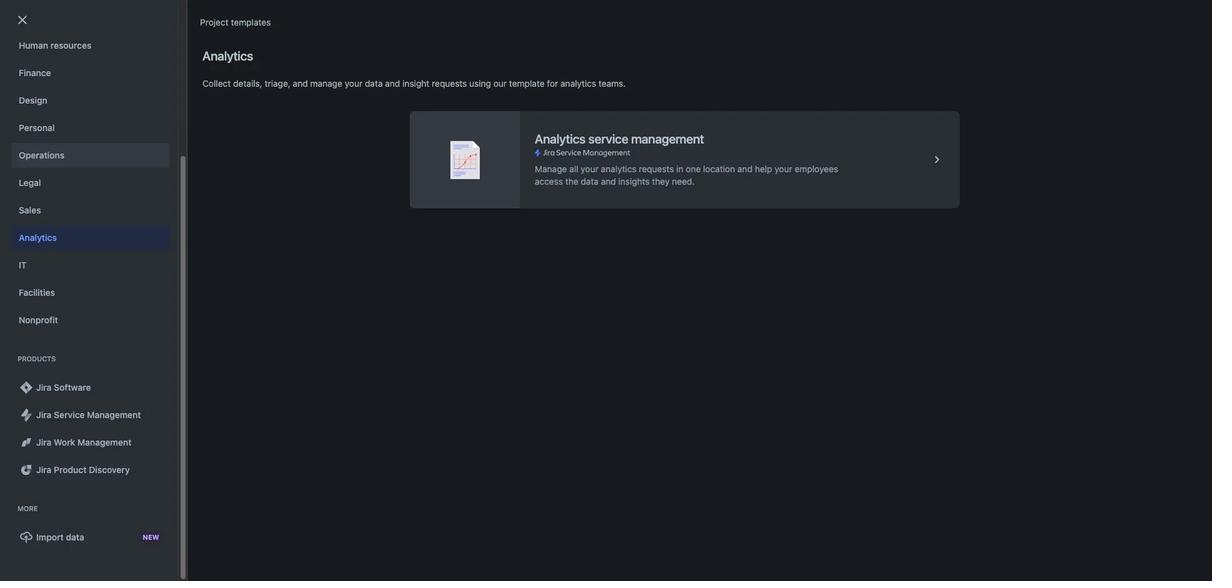 Task type: describe. For each thing, give the bounding box(es) containing it.
discovery
[[89, 465, 130, 476]]

in
[[677, 164, 684, 174]]

1 horizontal spatial analytics
[[203, 49, 253, 63]]

projects
[[25, 51, 78, 69]]

finance
[[19, 68, 51, 78]]

star project-1374 image
[[34, 210, 49, 225]]

1 horizontal spatial data
[[365, 78, 383, 89]]

finance button
[[11, 61, 169, 86]]

star go to market sample image
[[34, 150, 49, 165]]

nonprofit button
[[11, 308, 169, 333]]

2 horizontal spatial your
[[775, 164, 793, 174]]

sales
[[19, 205, 41, 216]]

1 horizontal spatial your
[[581, 164, 599, 174]]

next image
[[67, 251, 82, 266]]

1 vertical spatial analytics
[[535, 132, 586, 146]]

jira for jira work management
[[36, 438, 52, 448]]

personal
[[19, 123, 55, 133]]

jira service management button
[[11, 403, 169, 428]]

location
[[704, 164, 736, 174]]

import
[[36, 533, 64, 543]]

project templates
[[200, 17, 271, 28]]

requests inside manage all your analytics requests in one location and help your employees access the data and insights they need.
[[639, 164, 674, 174]]

human resources button
[[11, 33, 169, 58]]

marketing
[[19, 13, 60, 23]]

human resources
[[19, 40, 92, 51]]

and right the triage, on the top
[[293, 78, 308, 89]]

analytics inside manage all your analytics requests in one location and help your employees access the data and insights they need.
[[601, 164, 637, 174]]

need.
[[672, 176, 695, 187]]

manage
[[310, 78, 343, 89]]

all
[[181, 92, 191, 103]]

jira work management button
[[11, 431, 169, 456]]

project templates link
[[200, 15, 271, 30]]

team-managed software for star project-1374 image
[[458, 212, 559, 222]]

jira software image
[[19, 381, 34, 396]]

team-managed business
[[458, 152, 560, 163]]

work
[[54, 438, 75, 448]]

products
[[18, 355, 56, 363]]

and left help
[[738, 164, 753, 174]]

more
[[18, 505, 38, 513]]

managed for star project-1374 image
[[484, 212, 522, 222]]

personal button
[[11, 116, 169, 141]]

management for jira service management
[[87, 410, 141, 421]]

0 horizontal spatial analytics
[[561, 78, 597, 89]]

management for jira work management
[[78, 438, 132, 448]]

team- for star go to market sample icon
[[458, 152, 484, 163]]

team- for star my kanban project image
[[458, 182, 484, 193]]

service
[[54, 410, 85, 421]]

managed for star my kanban project image
[[484, 182, 522, 193]]

0 horizontal spatial data
[[66, 533, 84, 543]]

team-managed software for star my kanban project image
[[458, 182, 559, 193]]

product
[[54, 465, 87, 476]]

software for star project-1374 image
[[524, 212, 559, 222]]

analytics service management
[[535, 132, 705, 146]]

legal
[[19, 178, 41, 188]]

analytics inside analytics button
[[19, 233, 57, 243]]

facilities
[[19, 288, 55, 298]]

design button
[[11, 88, 169, 113]]

star my kanban project image
[[34, 180, 49, 195]]

team- for star project-1374 image
[[458, 212, 484, 222]]

jira for jira product discovery
[[36, 465, 52, 476]]

manage all your analytics requests in one location and help your employees access the data and insights they need.
[[535, 164, 839, 187]]

project
[[200, 17, 229, 28]]

lead
[[691, 126, 711, 137]]

software
[[54, 383, 91, 393]]



Task type: vqa. For each thing, say whether or not it's contained in the screenshot.
issues. at the bottom
no



Task type: locate. For each thing, give the bounding box(es) containing it.
legal button
[[11, 171, 169, 196]]

1 button
[[45, 248, 64, 268]]

it
[[19, 260, 27, 271]]

service
[[589, 132, 629, 146]]

and
[[293, 78, 308, 89], [385, 78, 400, 89], [738, 164, 753, 174], [601, 176, 616, 187]]

your right manage
[[345, 78, 363, 89]]

1 vertical spatial analytics
[[601, 164, 637, 174]]

collect
[[203, 78, 231, 89]]

software for star my kanban project image
[[524, 182, 559, 193]]

your right help
[[775, 164, 793, 174]]

0 vertical spatial team-managed software
[[458, 182, 559, 193]]

data left insight
[[365, 78, 383, 89]]

0 vertical spatial software
[[524, 182, 559, 193]]

template
[[509, 78, 545, 89]]

1 horizontal spatial requests
[[639, 164, 674, 174]]

sales button
[[11, 198, 169, 223]]

1 team-managed software from the top
[[458, 182, 559, 193]]

2 software from the top
[[524, 212, 559, 222]]

2 vertical spatial analytics
[[19, 233, 57, 243]]

2 managed from the top
[[484, 182, 522, 193]]

import data image
[[19, 531, 34, 546]]

3 managed from the top
[[484, 212, 522, 222]]

it button
[[11, 253, 169, 278]]

analytics
[[203, 49, 253, 63], [535, 132, 586, 146], [19, 233, 57, 243]]

managed
[[484, 152, 522, 163], [484, 182, 522, 193], [484, 212, 522, 222]]

1 vertical spatial software
[[524, 212, 559, 222]]

they
[[652, 176, 670, 187]]

analytics up previous image on the left top of page
[[19, 233, 57, 243]]

jira software image
[[19, 381, 34, 396]]

analytics up collect
[[203, 49, 253, 63]]

jira service management image
[[535, 148, 630, 158], [535, 148, 630, 158]]

import data
[[36, 533, 84, 543]]

2 team-managed software from the top
[[458, 212, 559, 222]]

0 vertical spatial team-
[[458, 152, 484, 163]]

and left insight
[[385, 78, 400, 89]]

jira product discovery
[[36, 465, 130, 476]]

requests
[[432, 78, 467, 89], [639, 164, 674, 174]]

analytics button
[[11, 226, 169, 251]]

jira right all
[[194, 92, 208, 103]]

jira service management
[[36, 410, 141, 421]]

2 horizontal spatial analytics
[[535, 132, 586, 146]]

the
[[566, 176, 579, 187]]

0 vertical spatial management
[[87, 410, 141, 421]]

your right all
[[581, 164, 599, 174]]

0 vertical spatial data
[[365, 78, 383, 89]]

all
[[570, 164, 579, 174]]

templates
[[231, 17, 271, 28]]

analytics up insights
[[601, 164, 637, 174]]

insights
[[619, 176, 650, 187]]

2 vertical spatial managed
[[484, 212, 522, 222]]

jira left product
[[36, 465, 52, 476]]

access
[[535, 176, 563, 187]]

team-managed software down access
[[458, 212, 559, 222]]

2 horizontal spatial data
[[581, 176, 599, 187]]

Search field
[[975, 7, 1100, 27]]

jira software
[[36, 383, 91, 393]]

business
[[524, 152, 560, 163]]

0 vertical spatial requests
[[432, 78, 467, 89]]

management
[[87, 410, 141, 421], [78, 438, 132, 448]]

1
[[53, 253, 57, 263]]

primary element
[[8, 0, 975, 35]]

analytics right for
[[561, 78, 597, 89]]

1 horizontal spatial analytics
[[601, 164, 637, 174]]

data right the the
[[581, 176, 599, 187]]

and left insights
[[601, 176, 616, 187]]

team-managed software
[[458, 182, 559, 193], [458, 212, 559, 222]]

1 vertical spatial team-
[[458, 182, 484, 193]]

banner
[[0, 0, 1213, 35]]

lead button
[[686, 124, 726, 138]]

0 vertical spatial managed
[[484, 152, 522, 163]]

operations
[[19, 150, 64, 161]]

team-managed software down team-managed business
[[458, 182, 559, 193]]

collect details, triage, and manage your data and insight requests using our template for analytics teams.
[[203, 78, 626, 89]]

operations button
[[11, 143, 169, 168]]

requests up they
[[639, 164, 674, 174]]

resources
[[50, 40, 92, 51]]

jira work management
[[36, 438, 132, 448]]

0 vertical spatial analytics
[[561, 78, 597, 89]]

1 vertical spatial team-managed software
[[458, 212, 559, 222]]

our
[[494, 78, 507, 89]]

teams.
[[599, 78, 626, 89]]

jira software button
[[11, 376, 169, 401]]

management
[[631, 132, 705, 146]]

for
[[547, 78, 558, 89]]

facilities button
[[11, 281, 169, 306]]

jira for jira software
[[36, 383, 52, 393]]

marketing button
[[11, 6, 169, 31]]

data inside manage all your analytics requests in one location and help your employees access the data and insights they need.
[[581, 176, 599, 187]]

jira work management image
[[19, 436, 34, 451], [19, 436, 34, 451]]

analytics service management image
[[930, 153, 945, 168]]

2 vertical spatial data
[[66, 533, 84, 543]]

back to projects image
[[15, 13, 30, 28]]

0 horizontal spatial your
[[345, 78, 363, 89]]

2 vertical spatial team-
[[458, 212, 484, 222]]

data
[[365, 78, 383, 89], [581, 176, 599, 187], [66, 533, 84, 543]]

1 vertical spatial management
[[78, 438, 132, 448]]

1 vertical spatial data
[[581, 176, 599, 187]]

all jira products
[[181, 92, 247, 103]]

3 team- from the top
[[458, 212, 484, 222]]

previous image
[[28, 251, 43, 266]]

employees
[[795, 164, 839, 174]]

jira right jira software icon
[[36, 383, 52, 393]]

jira product discovery button
[[11, 458, 169, 483]]

requests left "using"
[[432, 78, 467, 89]]

management up discovery
[[78, 438, 132, 448]]

jira service management image
[[19, 408, 34, 423], [19, 408, 34, 423]]

insight
[[403, 78, 430, 89]]

jira product discovery image
[[19, 463, 34, 478], [19, 463, 34, 478]]

one
[[686, 164, 701, 174]]

software
[[524, 182, 559, 193], [524, 212, 559, 222]]

None text field
[[26, 89, 149, 106]]

new
[[143, 534, 159, 542]]

jira
[[194, 92, 208, 103], [36, 383, 52, 393], [36, 410, 52, 421], [36, 438, 52, 448], [36, 465, 52, 476]]

using
[[470, 78, 491, 89]]

manage
[[535, 164, 567, 174]]

analytics up business
[[535, 132, 586, 146]]

help
[[755, 164, 773, 174]]

team-
[[458, 152, 484, 163], [458, 182, 484, 193], [458, 212, 484, 222]]

triage,
[[265, 78, 291, 89]]

data right "import"
[[66, 533, 84, 543]]

jira for jira service management
[[36, 410, 52, 421]]

design
[[19, 95, 47, 106]]

0 horizontal spatial analytics
[[19, 233, 57, 243]]

1 managed from the top
[[484, 152, 522, 163]]

jira inside button
[[36, 383, 52, 393]]

1 team- from the top
[[458, 152, 484, 163]]

software down manage
[[524, 182, 559, 193]]

1 vertical spatial requests
[[639, 164, 674, 174]]

2 team- from the top
[[458, 182, 484, 193]]

management down jira software button
[[87, 410, 141, 421]]

nonprofit
[[19, 315, 58, 326]]

jira left service on the bottom of the page
[[36, 410, 52, 421]]

1 vertical spatial managed
[[484, 182, 522, 193]]

human
[[19, 40, 48, 51]]

1 software from the top
[[524, 182, 559, 193]]

managed for star go to market sample icon
[[484, 152, 522, 163]]

your
[[345, 78, 363, 89], [581, 164, 599, 174], [775, 164, 793, 174]]

0 vertical spatial analytics
[[203, 49, 253, 63]]

software down access
[[524, 212, 559, 222]]

analytics
[[561, 78, 597, 89], [601, 164, 637, 174]]

products
[[211, 92, 247, 103]]

0 horizontal spatial requests
[[432, 78, 467, 89]]

jira left "work"
[[36, 438, 52, 448]]

details,
[[233, 78, 262, 89]]



